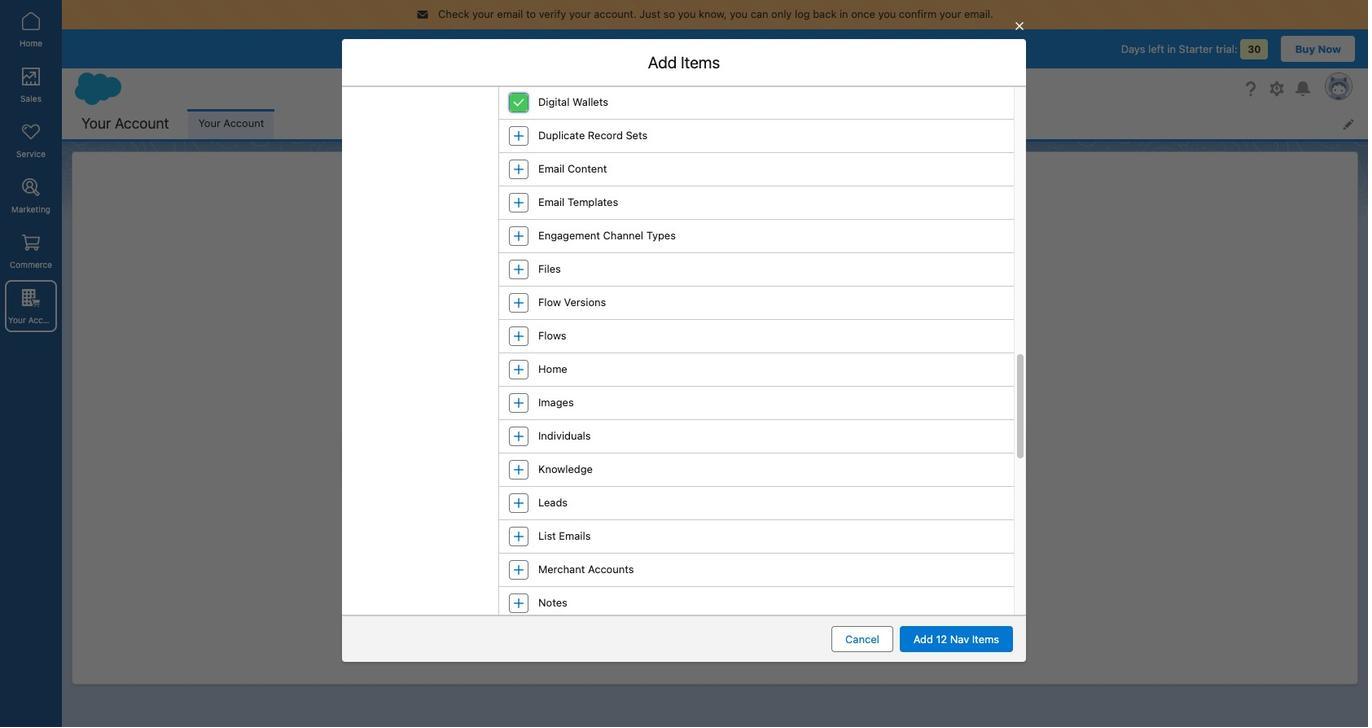 Task type: describe. For each thing, give the bounding box(es) containing it.
rename
[[729, 278, 766, 291]]

items inside button
[[972, 633, 999, 646]]

just
[[640, 7, 661, 20]]

subscribe,
[[632, 478, 680, 491]]

items
[[821, 278, 848, 291]]

haven't
[[650, 448, 702, 467]]

subscribed
[[706, 448, 785, 467]]

items,
[[675, 278, 705, 291]]

billing
[[659, 493, 686, 505]]

your inside when you subscribe, you can manage your plan, licenses and billing information right here.
[[761, 478, 781, 491]]

you
[[619, 448, 646, 467]]

files
[[538, 262, 561, 275]]

email templates
[[538, 196, 618, 209]]

starter
[[1179, 42, 1213, 55]]

0 vertical spatial in
[[840, 7, 848, 20]]

log
[[795, 7, 810, 20]]

edit
[[543, 233, 570, 251]]

so
[[664, 7, 675, 20]]

30
[[1248, 43, 1261, 55]]

sales link
[[5, 59, 57, 111]]

and for billing
[[639, 493, 656, 505]]

0 vertical spatial your account link
[[189, 109, 274, 139]]

you right so
[[678, 7, 696, 20]]

reorder
[[633, 278, 672, 291]]

merchant
[[538, 563, 585, 576]]

when you subscribe, you can manage your plan, licenses and billing information right here.
[[584, 478, 847, 505]]

add 12 nav items
[[914, 633, 999, 646]]

when
[[584, 478, 610, 491]]

notes
[[538, 596, 568, 609]]

flow versions
[[538, 296, 606, 309]]

flows
[[538, 329, 566, 342]]

record
[[588, 129, 623, 142]]

personalize your nav bar for this app. reorder items, and rename or remove items you've added.
[[448, 278, 921, 291]]

days left in starter trial: 30
[[1121, 42, 1261, 55]]

digital wallets
[[538, 95, 608, 109]]

days
[[1121, 42, 1145, 55]]

engagement channel types
[[538, 229, 676, 242]]

merchant accounts
[[538, 563, 634, 576]]

information
[[689, 493, 741, 505]]

trial:
[[1216, 42, 1238, 55]]

images
[[538, 396, 574, 409]]

cancel for add items
[[846, 633, 879, 646]]

1 horizontal spatial your account
[[81, 115, 169, 132]]

save button
[[962, 447, 1013, 473]]

knowledge
[[538, 463, 593, 476]]

email
[[497, 7, 523, 20]]

app
[[673, 233, 703, 251]]

channel
[[603, 229, 644, 242]]

add for add items
[[648, 53, 677, 72]]

account inside list
[[223, 117, 264, 130]]

commerce
[[10, 260, 52, 270]]

sales
[[20, 94, 42, 103]]

back
[[813, 7, 837, 20]]

account.
[[594, 7, 637, 20]]

nav
[[950, 633, 969, 646]]

content
[[568, 162, 607, 175]]

you right 'when'
[[613, 478, 629, 491]]

buy now
[[1295, 42, 1341, 55]]

once
[[851, 7, 875, 20]]

wallets
[[573, 95, 608, 109]]

list emails
[[538, 530, 591, 543]]

your left email.
[[940, 7, 961, 20]]

0 vertical spatial items
[[681, 53, 720, 72]]

0 horizontal spatial your account link
[[5, 280, 61, 332]]

right
[[744, 493, 765, 505]]

you up billing
[[683, 478, 700, 491]]

templates
[[568, 196, 618, 209]]

commerce link
[[5, 225, 57, 277]]

engagement
[[538, 229, 600, 242]]

duplicate
[[538, 129, 585, 142]]

licenses
[[809, 478, 847, 491]]

app.
[[609, 278, 630, 291]]

and for rename
[[708, 278, 726, 291]]



Task type: locate. For each thing, give the bounding box(es) containing it.
your right verify on the top left of page
[[569, 7, 591, 20]]

1 horizontal spatial cancel
[[908, 453, 941, 466]]

email.
[[964, 7, 994, 20]]

0 horizontal spatial items
[[681, 53, 720, 72]]

know,
[[699, 7, 727, 20]]

your account inside list
[[198, 117, 264, 130]]

1 vertical spatial add
[[914, 633, 933, 646]]

1 vertical spatial your account link
[[5, 280, 61, 332]]

1 vertical spatial in
[[1167, 42, 1176, 55]]

email content
[[538, 162, 607, 175]]

0 horizontal spatial cancel button
[[832, 626, 893, 652]]

bar
[[552, 278, 568, 291]]

buy now button
[[1281, 35, 1355, 61]]

add items
[[648, 53, 720, 72]]

cancel button left the save
[[894, 447, 955, 473]]

0 vertical spatial add
[[648, 53, 677, 72]]

add left 12
[[914, 633, 933, 646]]

flow
[[538, 296, 561, 309]]

verify
[[539, 7, 566, 20]]

can left only
[[751, 7, 768, 20]]

1 vertical spatial home
[[538, 363, 567, 376]]

emails
[[559, 530, 591, 543]]

cancel left 12
[[846, 633, 879, 646]]

1 horizontal spatial can
[[751, 7, 768, 20]]

yet
[[789, 448, 811, 467]]

1 vertical spatial items
[[786, 233, 826, 251]]

navigation
[[706, 233, 782, 251]]

your up here.
[[761, 478, 781, 491]]

and inside when you subscribe, you can manage your plan, licenses and billing information right here.
[[639, 493, 656, 505]]

manage
[[722, 478, 758, 491]]

accounts
[[588, 563, 634, 576]]

you right know,
[[730, 7, 748, 20]]

add up search... on the top left of page
[[648, 53, 677, 72]]

1 horizontal spatial in
[[1167, 42, 1176, 55]]

2 vertical spatial items
[[972, 633, 999, 646]]

versions
[[564, 296, 606, 309]]

0 horizontal spatial add
[[648, 53, 677, 72]]

or
[[769, 278, 779, 291]]

added.
[[886, 278, 921, 291]]

and right items,
[[708, 278, 726, 291]]

email for email templates
[[538, 196, 565, 209]]

items up remove
[[786, 233, 826, 251]]

add for add 12 nav items
[[914, 633, 933, 646]]

1 vertical spatial cancel button
[[832, 626, 893, 652]]

email down duplicate
[[538, 162, 565, 175]]

account
[[115, 115, 169, 132], [223, 117, 264, 130], [610, 233, 670, 251], [28, 315, 61, 325]]

12
[[936, 633, 947, 646]]

remove
[[782, 278, 819, 291]]

0 vertical spatial email
[[538, 162, 565, 175]]

digital
[[538, 95, 570, 109]]

you've
[[851, 278, 884, 291]]

save
[[976, 453, 999, 466]]

cancel button
[[894, 447, 955, 473], [832, 626, 893, 652]]

0 horizontal spatial in
[[840, 7, 848, 20]]

your left the nav
[[507, 278, 529, 291]]

your account
[[81, 115, 169, 132], [198, 117, 264, 130], [8, 315, 61, 325]]

add
[[648, 53, 677, 72], [914, 633, 933, 646]]

1 vertical spatial email
[[538, 196, 565, 209]]

items
[[681, 53, 720, 72], [786, 233, 826, 251], [972, 633, 999, 646]]

0 vertical spatial cancel
[[908, 453, 941, 466]]

2 email from the top
[[538, 196, 565, 209]]

you haven't subscribed yet
[[619, 448, 811, 467]]

personalize
[[448, 278, 504, 291]]

home up sales 'link'
[[19, 38, 42, 48]]

items up search... button in the top of the page
[[681, 53, 720, 72]]

0 vertical spatial and
[[708, 278, 726, 291]]

0 horizontal spatial and
[[639, 493, 656, 505]]

email
[[538, 162, 565, 175], [538, 196, 565, 209]]

search...
[[607, 82, 650, 95]]

your inside your account list
[[198, 117, 221, 130]]

duplicate record sets
[[538, 129, 648, 142]]

for
[[571, 278, 585, 291]]

items right nav
[[972, 633, 999, 646]]

to
[[526, 7, 536, 20]]

cancel for edit your account app navigation items
[[908, 453, 941, 466]]

your left email
[[472, 7, 494, 20]]

and
[[708, 278, 726, 291], [639, 493, 656, 505]]

0 vertical spatial can
[[751, 7, 768, 20]]

service
[[16, 149, 46, 159]]

can up information
[[702, 478, 719, 491]]

buy
[[1295, 42, 1315, 55]]

can inside when you subscribe, you can manage your plan, licenses and billing information right here.
[[702, 478, 719, 491]]

here.
[[768, 493, 791, 505]]

0 vertical spatial home
[[19, 38, 42, 48]]

0 horizontal spatial home
[[19, 38, 42, 48]]

2 horizontal spatial your account
[[198, 117, 264, 130]]

cancel
[[908, 453, 941, 466], [846, 633, 879, 646]]

only
[[771, 7, 792, 20]]

1 vertical spatial and
[[639, 493, 656, 505]]

you
[[678, 7, 696, 20], [730, 7, 748, 20], [878, 7, 896, 20], [613, 478, 629, 491], [683, 478, 700, 491]]

1 email from the top
[[538, 162, 565, 175]]

individuals
[[538, 429, 591, 442]]

your
[[81, 115, 111, 132], [198, 117, 221, 130], [574, 233, 606, 251], [8, 315, 26, 325]]

add 12 nav items button
[[900, 626, 1013, 652]]

add inside add 12 nav items button
[[914, 633, 933, 646]]

in right back
[[840, 7, 848, 20]]

home
[[19, 38, 42, 48], [538, 363, 567, 376]]

marketing
[[11, 204, 51, 214]]

email up 'engagement'
[[538, 196, 565, 209]]

types
[[646, 229, 676, 242]]

home link
[[5, 3, 57, 55]]

1 horizontal spatial and
[[708, 278, 726, 291]]

cancel button left 12
[[832, 626, 893, 652]]

search... button
[[575, 75, 901, 101]]

cancel left the save
[[908, 453, 941, 466]]

marketing link
[[5, 169, 57, 222]]

0 horizontal spatial cancel
[[846, 633, 879, 646]]

0 vertical spatial cancel button
[[894, 447, 955, 473]]

in right the left
[[1167, 42, 1176, 55]]

1 horizontal spatial add
[[914, 633, 933, 646]]

2 horizontal spatial items
[[972, 633, 999, 646]]

list
[[538, 530, 556, 543]]

can
[[751, 7, 768, 20], [702, 478, 719, 491]]

service link
[[5, 114, 57, 166]]

1 horizontal spatial items
[[786, 233, 826, 251]]

check
[[438, 7, 469, 20]]

you right once at right top
[[878, 7, 896, 20]]

plan,
[[784, 478, 806, 491]]

nav
[[532, 278, 549, 291]]

confirm
[[899, 7, 937, 20]]

and down subscribe,
[[639, 493, 656, 505]]

0 horizontal spatial can
[[702, 478, 719, 491]]

1 horizontal spatial cancel button
[[894, 447, 955, 473]]

1 horizontal spatial your account link
[[189, 109, 274, 139]]

this
[[588, 278, 606, 291]]

cancel button for add items
[[832, 626, 893, 652]]

1 vertical spatial can
[[702, 478, 719, 491]]

0 horizontal spatial your account
[[8, 315, 61, 325]]

1 horizontal spatial home
[[538, 363, 567, 376]]

sets
[[626, 129, 648, 142]]

your account list
[[189, 109, 1368, 139]]

home down flows
[[538, 363, 567, 376]]

leads
[[538, 496, 568, 509]]

1 vertical spatial cancel
[[846, 633, 879, 646]]

edit your account app navigation items
[[543, 233, 826, 251]]

email for email content
[[538, 162, 565, 175]]

cancel button for edit your account app navigation items
[[894, 447, 955, 473]]

left
[[1148, 42, 1165, 55]]



Task type: vqa. For each thing, say whether or not it's contained in the screenshot.
email.
yes



